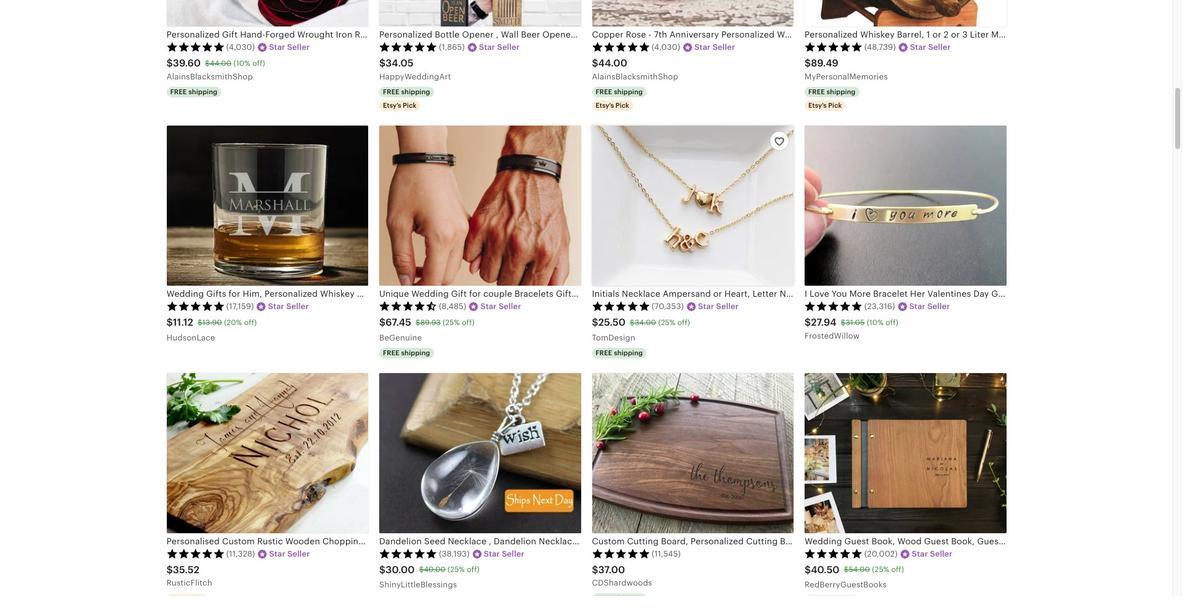 Task type: describe. For each thing, give the bounding box(es) containing it.
free shipping for 5 out of 5 stars image below cave
[[596, 87, 643, 95]]

star seller for 5 out of 5 stars image above 25.50
[[698, 301, 739, 311]]

wedding guest book, wood guest book, guest book, photobooth guestbook, wooden guest book, personalized photo album, wedding album image
[[805, 372, 1007, 533]]

27.94
[[811, 316, 837, 328]]

shipping for 5 out of 5 stars image above 25.50
[[614, 348, 643, 356]]

1 gift from the left
[[222, 29, 238, 39]]

etsy's for 34.05
[[383, 101, 401, 108]]

star for 5 out of 5 stars image on top of 40.50
[[912, 549, 928, 558]]

shipping for 5 out of 5 stars image above '34.05'
[[401, 87, 430, 95]]

personalized gift hand-forged wrought iron red metal rose image
[[167, 0, 368, 26]]

seller for 'personalized whiskey barrel,  1 or 2 or 3 liter mini oak whiskey barrel - groomsmen gift - birthday gift - engraved whiskey barrel' image
[[929, 42, 951, 51]]

seller for 'personalized bottle opener , wall beer opener , man cave bar opener' image
[[497, 42, 520, 51]]

67.45
[[386, 316, 411, 328]]

1 opener from the left
[[462, 29, 494, 39]]

$ 25.50 $ 34.00 (25% off) tomdesign
[[592, 316, 690, 342]]

star seller for 5 out of 5 stars image over 30.00
[[484, 549, 525, 558]]

star for 5 out of 5 stars image on top of 39.60
[[269, 42, 285, 51]]

5 out of 5 stars image up 25.50
[[592, 301, 650, 311]]

alainsblacksmithshop inside $ 39.60 $ 44.00 (10% off) alainsblacksmithshop
[[167, 71, 253, 80]]

redberryguestbooks
[[805, 580, 887, 589]]

copper rose - 7th anniversary personalized wedding gift
[[592, 29, 833, 39]]

hudsonlace
[[167, 332, 215, 342]]

star seller for 5 out of 5 stars image on top of 39.60
[[269, 42, 310, 51]]

off) for 67.45
[[462, 318, 475, 326]]

free for 5 out of 5 stars image on top of 39.60
[[170, 87, 187, 95]]

$ inside "$ 44.00 alainsblacksmithshop"
[[592, 57, 598, 68]]

$ inside $ 37.00 cdshardwoods
[[592, 563, 599, 575]]

$ 34.05 happyweddingart
[[379, 57, 451, 80]]

personalised custom rustic wooden chopping cutting cheeseboard | anniversary | personalized gifts | unique wedding gift | christmas gifts image
[[167, 372, 368, 533]]

bar
[[624, 29, 638, 39]]

(10% for 39.60
[[234, 58, 250, 67]]

star seller for 5 out of 5 stars image below cave
[[695, 42, 735, 51]]

$ inside $ 35.52 rusticflitch
[[167, 563, 173, 575]]

(11,545)
[[652, 549, 681, 558]]

off) for 39.60
[[252, 58, 265, 67]]

free shipping for 5 out of 5 stars image on top of 39.60
[[170, 87, 218, 95]]

4.5 out of 5 stars image
[[379, 301, 437, 311]]

off) for 25.50
[[678, 318, 690, 326]]

30.00
[[386, 563, 415, 575]]

25.50
[[599, 316, 626, 328]]

seller for unique wedding gift for couple bracelets gift for couple personalized 3rd year wedding anniversary gift husband wife matching bracelets b image
[[499, 301, 521, 311]]

etsy's pick for 34.05
[[383, 101, 417, 108]]

(4,030) for hand-
[[226, 42, 255, 51]]

$ inside $ 34.05 happyweddingart
[[379, 57, 386, 68]]

begenuine
[[379, 332, 422, 342]]

(17,159)
[[226, 301, 254, 311]]

3 personalized from the left
[[722, 29, 775, 39]]

star for 5 out of 5 stars image over 11.12
[[268, 301, 284, 311]]

custom cutting board, personalized cutting board, engraved cutting board, christmas gift, wedding gift, walnut, maple image
[[592, 372, 794, 533]]

$ 11.12 $ 13.90 (20% off) hudsonlace
[[167, 316, 257, 342]]

seller right (20,002)
[[930, 549, 953, 558]]

seller for i love you more bracelet her valentines day gift 1 year anniversary gift for girlfriend bracelet for women anniversary gift for wife jewelry image
[[928, 301, 950, 311]]

5 out of 5 stars image up 40.50
[[805, 548, 863, 558]]

star for 5 out of 5 stars image above 35.52
[[269, 549, 285, 558]]

5 out of 5 stars image up '34.05'
[[379, 42, 437, 51]]

$ 40.50 $ 54.00 (25% off) redberryguestbooks
[[805, 563, 904, 589]]

tomdesign
[[592, 332, 636, 342]]

star seller for 5 out of 5 stars image above 35.52
[[269, 549, 310, 558]]

13.90
[[203, 318, 222, 326]]

(25% for 25.50
[[658, 318, 676, 326]]

seller for copper rose - 7th anniversary personalized wedding gift image
[[713, 42, 735, 51]]

off) for 11.12
[[244, 318, 257, 326]]

wedding
[[777, 29, 815, 39]]

cdshardwoods
[[592, 578, 652, 587]]

pick for 34.05
[[403, 101, 417, 108]]

34.05
[[386, 57, 414, 68]]

star seller for 5 out of 5 stars image above '34.05'
[[479, 42, 520, 51]]

2 rose from the left
[[626, 29, 646, 39]]

star seller for 5 out of 5 stars image over 89.49
[[910, 42, 951, 51]]

free for 5 out of 5 stars image above '34.05'
[[383, 87, 400, 95]]

$ 67.45 $ 89.93 (25% off) begenuine
[[379, 316, 475, 342]]

2 alainsblacksmithshop from the left
[[592, 71, 678, 80]]

star for 5 out of 5 stars image below cave
[[695, 42, 711, 51]]

39.60
[[173, 57, 201, 68]]

1 , from the left
[[496, 29, 499, 39]]

star seller for 5 out of 5 stars image over 27.94
[[910, 301, 950, 311]]

free for 5 out of 5 stars image above 25.50
[[596, 348, 612, 356]]

1 rose from the left
[[399, 29, 419, 39]]

star for 5 out of 5 stars image above '34.05'
[[479, 42, 495, 51]]

etsy's pick for 44.00
[[596, 101, 629, 108]]

89.93
[[421, 318, 441, 326]]

5 out of 5 stars image up 30.00
[[379, 548, 437, 558]]

anniversary
[[670, 29, 719, 39]]

2 opener from the left
[[543, 29, 574, 39]]

free for 4.5 out of 5 stars image
[[383, 348, 400, 356]]

i love you more bracelet her valentines day gift 1 year anniversary gift for girlfriend bracelet for women anniversary gift for wife jewelry image
[[805, 125, 1007, 285]]

$ 37.00 cdshardwoods
[[592, 563, 652, 587]]

etsy's pick for 89.49
[[809, 101, 842, 108]]

$ 39.60 $ 44.00 (10% off) alainsblacksmithshop
[[167, 57, 265, 80]]

shipping for 5 out of 5 stars image on top of 39.60
[[189, 87, 218, 95]]



Task type: vqa. For each thing, say whether or not it's contained in the screenshot.
Menu Bar
no



Task type: locate. For each thing, give the bounding box(es) containing it.
star seller right (23,316)
[[910, 301, 950, 311]]

personalized bottle opener , wall beer opener , man cave bar opener image
[[379, 0, 581, 26]]

(25% down (8,485)
[[443, 318, 460, 326]]

1 horizontal spatial 44.00
[[598, 57, 628, 68]]

alainsblacksmithshop down bar
[[592, 71, 678, 80]]

(25% down (70,353)
[[658, 318, 676, 326]]

5 out of 5 stars image up 39.60
[[167, 42, 224, 51]]

2 etsy's pick from the left
[[596, 101, 629, 108]]

pick down "$ 44.00 alainsblacksmithshop"
[[616, 101, 629, 108]]

star for 4.5 out of 5 stars image
[[481, 301, 497, 311]]

(25% inside $ 67.45 $ 89.93 (25% off) begenuine
[[443, 318, 460, 326]]

2 (4,030) from the left
[[652, 42, 680, 51]]

1 pick from the left
[[403, 101, 417, 108]]

1 horizontal spatial etsy's pick
[[596, 101, 629, 108]]

off) down (70,353)
[[678, 318, 690, 326]]

shipping down tomdesign
[[614, 348, 643, 356]]

(25% for 67.45
[[443, 318, 460, 326]]

gift left hand-
[[222, 29, 238, 39]]

5 out of 5 stars image up 37.00
[[592, 548, 650, 558]]

star seller right (17,159)
[[268, 301, 309, 311]]

0 horizontal spatial alainsblacksmithshop
[[167, 71, 253, 80]]

free shipping for 4.5 out of 5 stars image
[[383, 348, 430, 356]]

star for 5 out of 5 stars image above 25.50
[[698, 301, 714, 311]]

0 horizontal spatial etsy's pick
[[383, 101, 417, 108]]

shipping down $ 39.60 $ 44.00 (10% off) alainsblacksmithshop
[[189, 87, 218, 95]]

(25% inside $ 25.50 $ 34.00 (25% off) tomdesign
[[658, 318, 676, 326]]

1 horizontal spatial personalized
[[379, 29, 433, 39]]

1 horizontal spatial etsy's
[[596, 101, 614, 108]]

etsy's down "$ 44.00 alainsblacksmithshop"
[[596, 101, 614, 108]]

off) inside $ 11.12 $ 13.90 (20% off) hudsonlace
[[244, 318, 257, 326]]

5 out of 5 stars image up 11.12
[[167, 301, 224, 311]]

1 vertical spatial (10%
[[867, 318, 884, 326]]

(10% for 27.94
[[867, 318, 884, 326]]

free
[[170, 87, 187, 95], [383, 87, 400, 95], [596, 87, 612, 95], [809, 87, 825, 95], [383, 348, 400, 356], [596, 348, 612, 356]]

free shipping down happyweddingart
[[383, 87, 430, 95]]

etsy's down happyweddingart
[[383, 101, 401, 108]]

seller
[[287, 42, 310, 51], [497, 42, 520, 51], [713, 42, 735, 51], [929, 42, 951, 51], [286, 301, 309, 311], [499, 301, 521, 311], [716, 301, 739, 311], [928, 301, 950, 311], [287, 549, 310, 558], [502, 549, 525, 558], [930, 549, 953, 558]]

gift up 89.49
[[817, 29, 833, 39]]

star for 5 out of 5 stars image over 27.94
[[910, 301, 926, 311]]

(25%
[[443, 318, 460, 326], [658, 318, 676, 326], [448, 565, 465, 574], [872, 565, 890, 574]]

44.00 right 39.60
[[210, 58, 232, 67]]

(25% for 40.50
[[872, 565, 890, 574]]

star seller right (20,002)
[[912, 549, 953, 558]]

$ 44.00 alainsblacksmithshop
[[592, 57, 678, 80]]

free down "$ 44.00 alainsblacksmithshop"
[[596, 87, 612, 95]]

seller right (23,316)
[[928, 301, 950, 311]]

star right (20,002)
[[912, 549, 928, 558]]

44.00 inside $ 39.60 $ 44.00 (10% off) alainsblacksmithshop
[[210, 58, 232, 67]]

0 horizontal spatial opener
[[462, 29, 494, 39]]

1 horizontal spatial (10%
[[867, 318, 884, 326]]

off) inside $ 27.94 $ 31.05 (10% off) frostedwillow
[[886, 318, 899, 326]]

(25% down (38,193)
[[448, 565, 465, 574]]

star
[[269, 42, 285, 51], [479, 42, 495, 51], [695, 42, 711, 51], [910, 42, 927, 51], [268, 301, 284, 311], [481, 301, 497, 311], [698, 301, 714, 311], [910, 301, 926, 311], [269, 549, 285, 558], [484, 549, 500, 558], [912, 549, 928, 558]]

initials necklace ampersand or heart, letter necklace, personalized gift, bridal gift initial necklace dainty layering lowercase chms gz image
[[592, 125, 794, 285]]

off) for 30.00
[[467, 565, 480, 574]]

off) down (20,002)
[[892, 565, 904, 574]]

-
[[649, 29, 652, 39]]

personalized for personalized bottle opener , wall beer opener , man cave bar opener
[[379, 29, 433, 39]]

star right (70,353)
[[698, 301, 714, 311]]

$ 35.52 rusticflitch
[[167, 563, 212, 587]]

(4,030) down 7th
[[652, 42, 680, 51]]

opener down 'personalized bottle opener , wall beer opener , man cave bar opener' image
[[462, 29, 494, 39]]

opener right beer
[[543, 29, 574, 39]]

1 horizontal spatial ,
[[577, 29, 579, 39]]

off) inside $ 25.50 $ 34.00 (25% off) tomdesign
[[678, 318, 690, 326]]

(25% down (20,002)
[[872, 565, 890, 574]]

etsy's pick down happyweddingart
[[383, 101, 417, 108]]

$ 27.94 $ 31.05 (10% off) frostedwillow
[[805, 316, 899, 340]]

opener
[[462, 29, 494, 39], [543, 29, 574, 39], [640, 29, 672, 39]]

star right (38,193)
[[484, 549, 500, 558]]

free shipping for 5 out of 5 stars image over 89.49
[[809, 87, 856, 95]]

shipping
[[189, 87, 218, 95], [401, 87, 430, 95], [614, 87, 643, 95], [827, 87, 856, 95], [401, 348, 430, 356], [614, 348, 643, 356]]

2 horizontal spatial pick
[[829, 101, 842, 108]]

cave
[[602, 29, 622, 39]]

seller right (8,485)
[[499, 301, 521, 311]]

star seller down personalized gift hand-forged wrought iron red metal rose
[[269, 42, 310, 51]]

(10% down hand-
[[234, 58, 250, 67]]

1 alainsblacksmithshop from the left
[[167, 71, 253, 80]]

2 horizontal spatial etsy's pick
[[809, 101, 842, 108]]

1 horizontal spatial alainsblacksmithshop
[[592, 71, 678, 80]]

(1,865)
[[439, 42, 465, 51]]

star seller right (38,193)
[[484, 549, 525, 558]]

off) right (20%
[[244, 318, 257, 326]]

2 personalized from the left
[[379, 29, 433, 39]]

seller right (11,328)
[[287, 549, 310, 558]]

1 etsy's pick from the left
[[383, 101, 417, 108]]

free shipping down "$ 44.00 alainsblacksmithshop"
[[596, 87, 643, 95]]

pick
[[403, 101, 417, 108], [616, 101, 629, 108], [829, 101, 842, 108]]

off) inside $ 67.45 $ 89.93 (25% off) begenuine
[[462, 318, 475, 326]]

free shipping for 5 out of 5 stars image above '34.05'
[[383, 87, 430, 95]]

(25% inside $ 40.50 $ 54.00 (25% off) redberryguestbooks
[[872, 565, 890, 574]]

pick for 89.49
[[829, 101, 842, 108]]

star seller for 5 out of 5 stars image on top of 40.50
[[912, 549, 953, 558]]

star down the anniversary
[[695, 42, 711, 51]]

star seller down 'personalized whiskey barrel,  1 or 2 or 3 liter mini oak whiskey barrel - groomsmen gift - birthday gift - engraved whiskey barrel' image
[[910, 42, 951, 51]]

free down 39.60
[[170, 87, 187, 95]]

red
[[355, 29, 371, 39]]

(8,485)
[[439, 301, 467, 311]]

0 horizontal spatial gift
[[222, 29, 238, 39]]

(70,353)
[[652, 301, 684, 311]]

pick for 44.00
[[616, 101, 629, 108]]

free shipping down begenuine
[[383, 348, 430, 356]]

44.00
[[598, 57, 628, 68], [210, 58, 232, 67]]

forged
[[265, 29, 295, 39]]

wrought
[[297, 29, 334, 39]]

star down forged
[[269, 42, 285, 51]]

star seller right (11,328)
[[269, 549, 310, 558]]

wedding gifts for him, personalized whiskey glasses, gifts for dad, rocks glass, custom whiskey glass, engraved whiskey glass, wg101 image
[[167, 125, 368, 285]]

0 horizontal spatial etsy's
[[383, 101, 401, 108]]

(4,030)
[[226, 42, 255, 51], [652, 42, 680, 51]]

opener right bar
[[640, 29, 672, 39]]

free down begenuine
[[383, 348, 400, 356]]

shipping down mypersonalmemories
[[827, 87, 856, 95]]

free shipping
[[170, 87, 218, 95], [383, 87, 430, 95], [596, 87, 643, 95], [809, 87, 856, 95], [383, 348, 430, 356], [596, 348, 643, 356]]

(4,030) down hand-
[[226, 42, 255, 51]]

etsy's pick
[[383, 101, 417, 108], [596, 101, 629, 108], [809, 101, 842, 108]]

free for 5 out of 5 stars image over 89.49
[[809, 87, 825, 95]]

(10% down (23,316)
[[867, 318, 884, 326]]

dandelion seed necklace , dandelion necklace , pressed flower jewelry , wish , nature , unique jewelry - stocking stuffer for her image
[[379, 372, 581, 533]]

5 out of 5 stars image down cave
[[592, 42, 650, 51]]

frostedwillow
[[805, 331, 860, 340]]

mypersonalmemories
[[805, 71, 888, 80]]

seller right (17,159)
[[286, 301, 309, 311]]

star right (23,316)
[[910, 301, 926, 311]]

star right (8,485)
[[481, 301, 497, 311]]

3 etsy's pick from the left
[[809, 101, 842, 108]]

$ 89.49 mypersonalmemories
[[805, 57, 888, 80]]

0 horizontal spatial rose
[[399, 29, 419, 39]]

54.00
[[849, 565, 870, 574]]

copper
[[592, 29, 624, 39]]

free shipping down 39.60
[[170, 87, 218, 95]]

star right (17,159)
[[268, 301, 284, 311]]

star seller right (8,485)
[[481, 301, 521, 311]]

seller right (70,353)
[[716, 301, 739, 311]]

alainsblacksmithshop
[[167, 71, 253, 80], [592, 71, 678, 80]]

seller for initials necklace ampersand or heart, letter necklace, personalized gift, bridal gift initial necklace dainty layering lowercase chms gz "image"
[[716, 301, 739, 311]]

(48,739)
[[865, 42, 896, 51]]

$ inside $ 89.49 mypersonalmemories
[[805, 57, 811, 68]]

2 horizontal spatial personalized
[[722, 29, 775, 39]]

(25% for 30.00
[[448, 565, 465, 574]]

personalized left wedding
[[722, 29, 775, 39]]

(10%
[[234, 58, 250, 67], [867, 318, 884, 326]]

personalized
[[167, 29, 220, 39], [379, 29, 433, 39], [722, 29, 775, 39]]

0 horizontal spatial ,
[[496, 29, 499, 39]]

1 horizontal spatial gift
[[817, 29, 833, 39]]

37.00
[[599, 563, 625, 575]]

metal
[[373, 29, 397, 39]]

free shipping down tomdesign
[[596, 348, 643, 356]]

1 personalized from the left
[[167, 29, 220, 39]]

44.00 down cave
[[598, 57, 628, 68]]

3 etsy's from the left
[[809, 101, 827, 108]]

(4,030) for -
[[652, 42, 680, 51]]

seller down personalized gift hand-forged wrought iron red metal rose
[[287, 42, 310, 51]]

shipping down happyweddingart
[[401, 87, 430, 95]]

happyweddingart
[[379, 71, 451, 80]]

star for 5 out of 5 stars image over 30.00
[[484, 549, 500, 558]]

34.00
[[635, 318, 656, 326]]

pick down mypersonalmemories
[[829, 101, 842, 108]]

star seller
[[269, 42, 310, 51], [479, 42, 520, 51], [695, 42, 735, 51], [910, 42, 951, 51], [268, 301, 309, 311], [481, 301, 521, 311], [698, 301, 739, 311], [910, 301, 950, 311], [269, 549, 310, 558], [484, 549, 525, 558], [912, 549, 953, 558]]

0 horizontal spatial pick
[[403, 101, 417, 108]]

shipping down begenuine
[[401, 348, 430, 356]]

0 horizontal spatial personalized
[[167, 29, 220, 39]]

star seller down wall at the top left of page
[[479, 42, 520, 51]]

rose right metal
[[399, 29, 419, 39]]

40.50
[[811, 563, 840, 575]]

etsy's pick down mypersonalmemories
[[809, 101, 842, 108]]

(38,193)
[[439, 549, 470, 558]]

0 horizontal spatial (10%
[[234, 58, 250, 67]]

rose
[[399, 29, 419, 39], [626, 29, 646, 39]]

star seller down copper rose - 7th anniversary personalized wedding gift
[[695, 42, 735, 51]]

(25% inside $ 30.00 $ 40.00 (25% off) shinylittleblessings
[[448, 565, 465, 574]]

seller down copper rose - 7th anniversary personalized wedding gift
[[713, 42, 735, 51]]

hand-
[[240, 29, 265, 39]]

1 etsy's from the left
[[383, 101, 401, 108]]

iron
[[336, 29, 353, 39]]

personalized bottle opener , wall beer opener , man cave bar opener
[[379, 29, 672, 39]]

shipping for 4.5 out of 5 stars image
[[401, 348, 430, 356]]

etsy's pick down "$ 44.00 alainsblacksmithshop"
[[596, 101, 629, 108]]

5 out of 5 stars image
[[167, 42, 224, 51], [379, 42, 437, 51], [592, 42, 650, 51], [805, 42, 863, 51], [167, 301, 224, 311], [592, 301, 650, 311], [805, 301, 863, 311], [167, 548, 224, 558], [379, 548, 437, 558], [592, 548, 650, 558], [805, 548, 863, 558]]

off) down hand-
[[252, 58, 265, 67]]

1 (4,030) from the left
[[226, 42, 255, 51]]

2 gift from the left
[[817, 29, 833, 39]]

(23,316)
[[865, 301, 895, 311]]

beer
[[521, 29, 540, 39]]

off)
[[252, 58, 265, 67], [244, 318, 257, 326], [462, 318, 475, 326], [678, 318, 690, 326], [886, 318, 899, 326], [467, 565, 480, 574], [892, 565, 904, 574]]

shipping down "$ 44.00 alainsblacksmithshop"
[[614, 87, 643, 95]]

free down 89.49
[[809, 87, 825, 95]]

free down happyweddingart
[[383, 87, 400, 95]]

alainsblacksmithshop down 39.60
[[167, 71, 253, 80]]

2 horizontal spatial etsy's
[[809, 101, 827, 108]]

2 , from the left
[[577, 29, 579, 39]]

etsy's for 44.00
[[596, 101, 614, 108]]

personalized up 39.60
[[167, 29, 220, 39]]

5 out of 5 stars image up 35.52
[[167, 548, 224, 558]]

$ 30.00 $ 40.00 (25% off) shinylittleblessings
[[379, 563, 480, 589]]

1 horizontal spatial (4,030)
[[652, 42, 680, 51]]

2 etsy's from the left
[[596, 101, 614, 108]]

off) for 40.50
[[892, 565, 904, 574]]

free down tomdesign
[[596, 348, 612, 356]]

1 horizontal spatial opener
[[543, 29, 574, 39]]

shipping for 5 out of 5 stars image over 89.49
[[827, 87, 856, 95]]

44.00 inside "$ 44.00 alainsblacksmithshop"
[[598, 57, 628, 68]]

rusticflitch
[[167, 578, 212, 587]]

5 out of 5 stars image up 27.94
[[805, 301, 863, 311]]

off) down (23,316)
[[886, 318, 899, 326]]

off) down (38,193)
[[467, 565, 480, 574]]

1 horizontal spatial pick
[[616, 101, 629, 108]]

11.12
[[173, 316, 193, 328]]

89.49
[[811, 57, 839, 68]]

off) inside $ 39.60 $ 44.00 (10% off) alainsblacksmithshop
[[252, 58, 265, 67]]

gift
[[222, 29, 238, 39], [817, 29, 833, 39]]

off) for 27.94
[[886, 318, 899, 326]]

3 pick from the left
[[829, 101, 842, 108]]

free for 5 out of 5 stars image below cave
[[596, 87, 612, 95]]

pick down happyweddingart
[[403, 101, 417, 108]]

seller for wedding gifts for him, personalized whiskey glasses, gifts for dad, rocks glass, custom whiskey glass, engraved whiskey glass, wg101 image
[[286, 301, 309, 311]]

personalized gift hand-forged wrought iron red metal rose
[[167, 29, 419, 39]]

shinylittleblessings
[[379, 580, 457, 589]]

off) inside $ 40.50 $ 54.00 (25% off) redberryguestbooks
[[892, 565, 904, 574]]

seller down wall at the top left of page
[[497, 42, 520, 51]]

wall
[[501, 29, 519, 39]]

star right (11,328)
[[269, 549, 285, 558]]

(10% inside $ 39.60 $ 44.00 (10% off) alainsblacksmithshop
[[234, 58, 250, 67]]

40.00
[[424, 565, 446, 574]]

personalized for personalized gift hand-forged wrought iron red metal rose
[[167, 29, 220, 39]]

star down 'personalized bottle opener , wall beer opener , man cave bar opener' image
[[479, 42, 495, 51]]

,
[[496, 29, 499, 39], [577, 29, 579, 39]]

free shipping for 5 out of 5 stars image above 25.50
[[596, 348, 643, 356]]

0 horizontal spatial (4,030)
[[226, 42, 255, 51]]

31.05
[[846, 318, 865, 326]]

$
[[167, 57, 173, 68], [379, 57, 386, 68], [592, 57, 598, 68], [805, 57, 811, 68], [205, 58, 210, 67], [167, 316, 173, 328], [379, 316, 386, 328], [592, 316, 599, 328], [805, 316, 811, 328], [198, 318, 203, 326], [416, 318, 421, 326], [630, 318, 635, 326], [841, 318, 846, 326], [167, 563, 173, 575], [379, 563, 386, 575], [592, 563, 599, 575], [805, 563, 811, 575], [419, 565, 424, 574], [844, 565, 849, 574]]

2 horizontal spatial opener
[[640, 29, 672, 39]]

7th
[[654, 29, 667, 39]]

etsy's
[[383, 101, 401, 108], [596, 101, 614, 108], [809, 101, 827, 108]]

0 vertical spatial (10%
[[234, 58, 250, 67]]

5 out of 5 stars image up 89.49
[[805, 42, 863, 51]]

(20%
[[224, 318, 242, 326]]

star seller right (70,353)
[[698, 301, 739, 311]]

(11,328)
[[226, 549, 255, 558]]

(20,002)
[[865, 549, 898, 558]]

star seller for 5 out of 5 stars image over 11.12
[[268, 301, 309, 311]]

off) inside $ 30.00 $ 40.00 (25% off) shinylittleblessings
[[467, 565, 480, 574]]

rose left the -
[[626, 29, 646, 39]]

personalized whiskey barrel,  1 or 2 or 3 liter mini oak whiskey barrel - groomsmen gift - birthday gift - engraved whiskey barrel image
[[805, 0, 1007, 26]]

etsy's for 89.49
[[809, 101, 827, 108]]

unique wedding gift for couple bracelets gift for couple personalized 3rd year wedding anniversary gift husband wife matching bracelets b image
[[379, 125, 581, 285]]

(10% inside $ 27.94 $ 31.05 (10% off) frostedwillow
[[867, 318, 884, 326]]

seller right (38,193)
[[502, 549, 525, 558]]

, left wall at the top left of page
[[496, 29, 499, 39]]

seller down 'personalized whiskey barrel,  1 or 2 or 3 liter mini oak whiskey barrel - groomsmen gift - birthday gift - engraved whiskey barrel' image
[[929, 42, 951, 51]]

star down 'personalized whiskey barrel,  1 or 2 or 3 liter mini oak whiskey barrel - groomsmen gift - birthday gift - engraved whiskey barrel' image
[[910, 42, 927, 51]]

0 horizontal spatial 44.00
[[210, 58, 232, 67]]

1 horizontal spatial rose
[[626, 29, 646, 39]]

2 pick from the left
[[616, 101, 629, 108]]

personalized up '34.05'
[[379, 29, 433, 39]]

shipping for 5 out of 5 stars image below cave
[[614, 87, 643, 95]]

bottle
[[435, 29, 460, 39]]

man
[[582, 29, 600, 39]]

star seller for 4.5 out of 5 stars image
[[481, 301, 521, 311]]

copper rose - 7th anniversary personalized wedding gift image
[[592, 0, 794, 26]]

seller for personalized gift hand-forged wrought iron red metal rose image
[[287, 42, 310, 51]]

etsy's down mypersonalmemories
[[809, 101, 827, 108]]

free shipping down mypersonalmemories
[[809, 87, 856, 95]]

3 opener from the left
[[640, 29, 672, 39]]

star for 5 out of 5 stars image over 89.49
[[910, 42, 927, 51]]

35.52
[[173, 563, 199, 575]]



